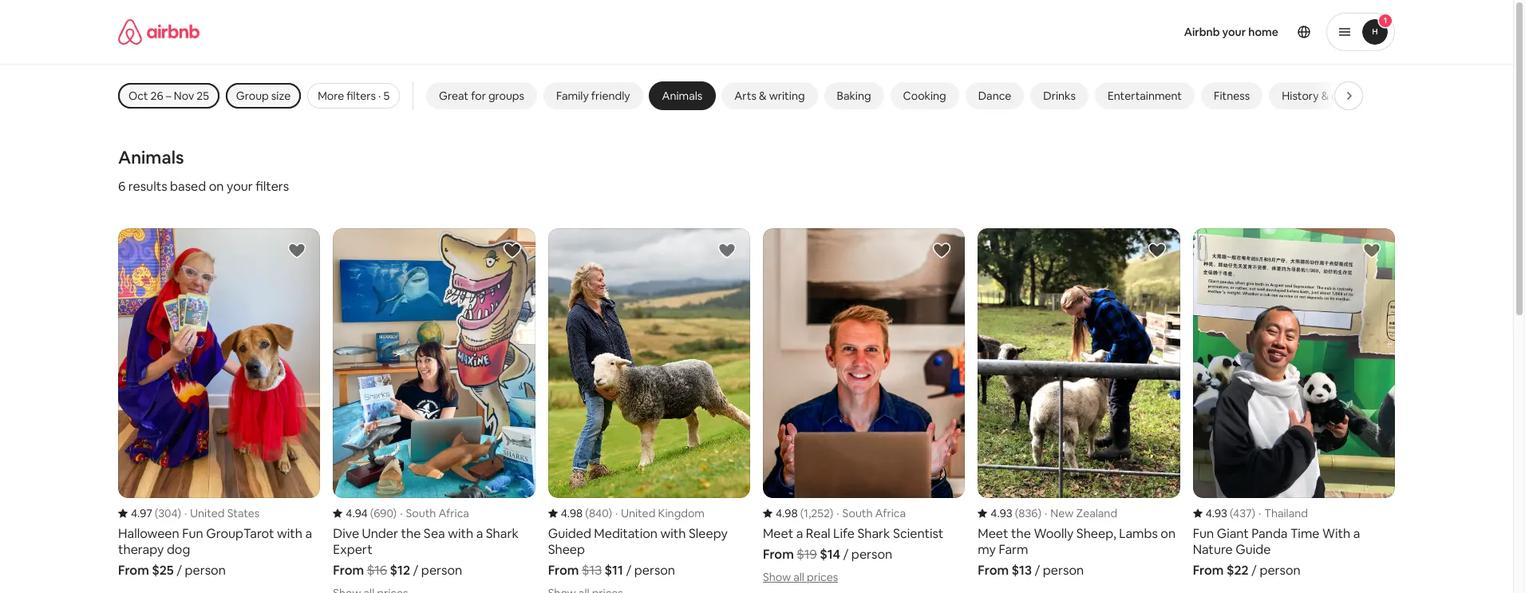 Task type: locate. For each thing, give the bounding box(es) containing it.
1 · south africa from the left
[[400, 506, 469, 520]]

1 ( from the left
[[155, 506, 158, 520]]

all
[[794, 570, 805, 584]]

person
[[852, 546, 893, 563], [185, 562, 226, 579], [422, 562, 463, 579], [1044, 562, 1085, 579], [635, 562, 676, 579], [1260, 562, 1301, 579]]

/ right $25
[[177, 562, 182, 579]]

5 ) from the left
[[609, 506, 612, 520]]

from $22 / person
[[1194, 562, 1301, 579]]

1 horizontal spatial your
[[1223, 25, 1247, 39]]

4.98 inside meet a real life shark scientist group
[[776, 506, 798, 520]]

0 horizontal spatial south
[[406, 506, 436, 520]]

$25
[[152, 562, 174, 579]]

· left new
[[1045, 506, 1048, 520]]

from inside meet the woolly sheep, lambs on my farm group
[[978, 562, 1009, 579]]

· right 437
[[1259, 506, 1262, 520]]

save this experience image inside meet the woolly sheep, lambs on my farm group
[[1148, 241, 1167, 260]]

history
[[1283, 89, 1320, 103]]

1 horizontal spatial 4.98
[[776, 506, 798, 520]]

africa inside dive under the sea with a shark expert group
[[439, 506, 469, 520]]

from inside guided meditation with sleepy sheep 'group'
[[548, 562, 579, 579]]

from
[[763, 546, 794, 563], [118, 562, 149, 579], [333, 562, 364, 579], [978, 562, 1009, 579], [548, 562, 579, 579], [1194, 562, 1225, 579]]

6 ( from the left
[[1231, 506, 1234, 520]]

prices
[[807, 570, 839, 584]]

africa for $14
[[876, 506, 906, 520]]

/ right $11
[[626, 562, 632, 579]]

from inside from $19 $14 / person show all prices
[[763, 546, 794, 563]]

africa inside meet a real life shark scientist group
[[876, 506, 906, 520]]

united inside guided meditation with sleepy sheep 'group'
[[621, 506, 656, 520]]

0 horizontal spatial 4.93
[[991, 506, 1013, 520]]

2 save this experience image from the left
[[933, 241, 952, 260]]

on
[[209, 178, 224, 195]]

1 button
[[1327, 13, 1396, 51]]

& left culture
[[1322, 89, 1330, 103]]

animals up results
[[118, 146, 184, 168]]

4.93 inside meet the woolly sheep, lambs on my farm group
[[991, 506, 1013, 520]]

4.98 for $13
[[561, 506, 583, 520]]

groups
[[489, 89, 525, 103]]

based
[[170, 178, 206, 195]]

save this experience image
[[503, 241, 522, 260], [933, 241, 952, 260], [1363, 241, 1382, 260]]

2 horizontal spatial save this experience image
[[1363, 241, 1382, 260]]

fitness
[[1215, 89, 1251, 103]]

baking element
[[837, 89, 872, 103]]

rating 4.94 out of 5; 690 reviews image
[[333, 506, 397, 520]]

1
[[1384, 15, 1388, 26]]

1 vertical spatial animals
[[118, 146, 184, 168]]

united inside halloween fun grouptarot with a therapy dog group
[[190, 506, 225, 520]]

1 africa from the left
[[439, 506, 469, 520]]

save this experience image for $12
[[503, 241, 522, 260]]

4.98 for $19
[[776, 506, 798, 520]]

1 save this experience image from the left
[[503, 241, 522, 260]]

rating 4.98 out of 5; 840 reviews image
[[548, 506, 612, 520]]

( for 1,252
[[801, 506, 804, 520]]

1 horizontal spatial · south africa
[[837, 506, 906, 520]]

2 ) from the left
[[393, 506, 397, 520]]

from down rating 4.93 out of 5; 836 reviews image
[[978, 562, 1009, 579]]

· south africa inside meet a real life shark scientist group
[[837, 506, 906, 520]]

from left $25
[[118, 562, 149, 579]]

· south africa inside dive under the sea with a shark expert group
[[400, 506, 469, 520]]

person down new
[[1044, 562, 1085, 579]]

· inside meet a real life shark scientist group
[[837, 506, 840, 520]]

) right 4.94
[[393, 506, 397, 520]]

· right 840
[[616, 506, 618, 520]]

africa right 1,252
[[876, 506, 906, 520]]

0 horizontal spatial $13
[[582, 562, 602, 579]]

2 united from the left
[[621, 506, 656, 520]]

profile element
[[896, 0, 1396, 64]]

1 vertical spatial filters
[[256, 178, 289, 195]]

1 & from the left
[[759, 89, 767, 103]]

dance element
[[979, 89, 1012, 103]]

&
[[759, 89, 767, 103], [1322, 89, 1330, 103]]

airbnb your home
[[1185, 25, 1279, 39]]

baking button
[[825, 82, 884, 109]]

1 horizontal spatial south
[[843, 506, 873, 520]]

1 horizontal spatial &
[[1322, 89, 1330, 103]]

( inside fun giant panda time with a nature guide group
[[1231, 506, 1234, 520]]

( inside guided meditation with sleepy sheep 'group'
[[586, 506, 589, 520]]

from for from $22 / person
[[1194, 562, 1225, 579]]

$13
[[1012, 562, 1032, 579], [582, 562, 602, 579]]

4.93 left 836
[[991, 506, 1013, 520]]

$13 inside meet the woolly sheep, lambs on my farm group
[[1012, 562, 1032, 579]]

1 horizontal spatial animals
[[662, 89, 703, 103]]

· new zealand
[[1045, 506, 1118, 520]]

( inside dive under the sea with a shark expert group
[[370, 506, 374, 520]]

1 vertical spatial your
[[227, 178, 253, 195]]

( left new
[[1016, 506, 1019, 520]]

· inside fun giant panda time with a nature guide group
[[1259, 506, 1262, 520]]

0 horizontal spatial · south africa
[[400, 506, 469, 520]]

3 ) from the left
[[830, 506, 834, 520]]

africa right 690
[[439, 506, 469, 520]]

2 horizontal spatial save this experience image
[[1148, 241, 1167, 260]]

0 horizontal spatial &
[[759, 89, 767, 103]]

· south africa
[[400, 506, 469, 520], [837, 506, 906, 520]]

entertainment element
[[1108, 89, 1183, 103]]

)
[[178, 506, 181, 520], [393, 506, 397, 520], [830, 506, 834, 520], [1038, 506, 1042, 520], [609, 506, 612, 520], [1253, 506, 1256, 520]]

( for 840
[[586, 506, 589, 520]]

family friendly
[[557, 89, 630, 103]]

1 4.98 from the left
[[776, 506, 798, 520]]

) for 4.93 ( 836 )
[[1038, 506, 1042, 520]]

& right arts
[[759, 89, 767, 103]]

united right 840
[[621, 506, 656, 520]]

dance
[[979, 89, 1012, 103]]

fun giant panda time with a nature guide group
[[1194, 228, 1396, 579]]

1 horizontal spatial $13
[[1012, 562, 1032, 579]]

united
[[190, 506, 225, 520], [621, 506, 656, 520]]

from left $11
[[548, 562, 579, 579]]

· right 690
[[400, 506, 403, 520]]

for
[[471, 89, 486, 103]]

·
[[379, 89, 381, 103], [185, 506, 187, 520], [400, 506, 403, 520], [837, 506, 840, 520], [1045, 506, 1048, 520], [616, 506, 618, 520], [1259, 506, 1262, 520]]

$13 down "4.93 ( 836 )"
[[1012, 562, 1032, 579]]

person right $12
[[422, 562, 463, 579]]

animals inside button
[[662, 89, 703, 103]]

save this experience image inside halloween fun grouptarot with a therapy dog group
[[288, 241, 307, 260]]

africa for $12
[[439, 506, 469, 520]]

( for 836
[[1016, 506, 1019, 520]]

filters left 5
[[347, 89, 376, 103]]

6 results based on your filters
[[118, 178, 289, 195]]

4.93 left 437
[[1206, 506, 1228, 520]]

animals
[[662, 89, 703, 103], [118, 146, 184, 168]]

/ right $22
[[1252, 562, 1258, 579]]

south right 690
[[406, 506, 436, 520]]

) inside dive under the sea with a shark expert group
[[393, 506, 397, 520]]

4.98 inside guided meditation with sleepy sheep 'group'
[[561, 506, 583, 520]]

from up show
[[763, 546, 794, 563]]

2 · south africa from the left
[[837, 506, 906, 520]]

1 horizontal spatial united
[[621, 506, 656, 520]]

· inside dive under the sea with a shark expert group
[[400, 506, 403, 520]]

· united kingdom
[[616, 506, 705, 520]]

& for history
[[1322, 89, 1330, 103]]

· right 1,252
[[837, 506, 840, 520]]

3 ( from the left
[[801, 506, 804, 520]]

) inside meet a real life shark scientist group
[[830, 506, 834, 520]]

$16
[[367, 562, 387, 579]]

1 ) from the left
[[178, 506, 181, 520]]

2 save this experience image from the left
[[718, 241, 737, 260]]

/ right $12
[[413, 562, 419, 579]]

meet the woolly sheep, lambs on my farm group
[[978, 228, 1181, 579]]

) inside fun giant panda time with a nature guide group
[[1253, 506, 1256, 520]]

0 vertical spatial your
[[1223, 25, 1247, 39]]

· for 4.94 ( 690 )
[[400, 506, 403, 520]]

meet a real life shark scientist group
[[763, 228, 966, 585]]

( inside meet the woolly sheep, lambs on my farm group
[[1016, 506, 1019, 520]]

animals element
[[662, 89, 703, 103]]

person right $25
[[185, 562, 226, 579]]

2 $13 from the left
[[582, 562, 602, 579]]

from inside dive under the sea with a shark expert group
[[333, 562, 364, 579]]

2 4.93 from the left
[[1206, 506, 1228, 520]]

$13 inside guided meditation with sleepy sheep 'group'
[[582, 562, 602, 579]]

from left $22
[[1194, 562, 1225, 579]]

from for from $19 $14 / person show all prices
[[763, 546, 794, 563]]

) left new
[[1038, 506, 1042, 520]]

2 africa from the left
[[876, 506, 906, 520]]

) right 4.97
[[178, 506, 181, 520]]

fitness element
[[1215, 89, 1251, 103]]

from left $16
[[333, 562, 364, 579]]

south inside dive under the sea with a shark expert group
[[406, 506, 436, 520]]

4.94 ( 690 )
[[346, 506, 397, 520]]

new
[[1051, 506, 1074, 520]]

dance button
[[966, 82, 1025, 109]]

states
[[227, 506, 260, 520]]

(
[[155, 506, 158, 520], [370, 506, 374, 520], [801, 506, 804, 520], [1016, 506, 1019, 520], [586, 506, 589, 520], [1231, 506, 1234, 520]]

) inside halloween fun grouptarot with a therapy dog group
[[178, 506, 181, 520]]

$13 for $11
[[582, 562, 602, 579]]

1 horizontal spatial africa
[[876, 506, 906, 520]]

save this experience image
[[288, 241, 307, 260], [718, 241, 737, 260], [1148, 241, 1167, 260]]

6 ) from the left
[[1253, 506, 1256, 520]]

person right $22
[[1260, 562, 1301, 579]]

) for 4.98 ( 840 )
[[609, 506, 612, 520]]

your right on
[[227, 178, 253, 195]]

thailand
[[1265, 506, 1309, 520]]

your
[[1223, 25, 1247, 39], [227, 178, 253, 195]]

animals left arts
[[662, 89, 703, 103]]

3 save this experience image from the left
[[1148, 241, 1167, 260]]

) inside meet the woolly sheep, lambs on my farm group
[[1038, 506, 1042, 520]]

dive under the sea with a shark expert group
[[333, 228, 536, 593]]

history & culture element
[[1283, 89, 1368, 103]]

save this experience image inside guided meditation with sleepy sheep 'group'
[[718, 241, 737, 260]]

your left home
[[1223, 25, 1247, 39]]

0 horizontal spatial united
[[190, 506, 225, 520]]

$22
[[1227, 562, 1249, 579]]

filters
[[347, 89, 376, 103], [256, 178, 289, 195]]

south inside meet a real life shark scientist group
[[843, 506, 873, 520]]

· for 4.93 ( 836 )
[[1045, 506, 1048, 520]]

4 ( from the left
[[1016, 506, 1019, 520]]

· for 4.98 ( 1,252 )
[[837, 506, 840, 520]]

filters right on
[[256, 178, 289, 195]]

0 horizontal spatial africa
[[439, 506, 469, 520]]

4.98 ( 840 )
[[561, 506, 612, 520]]

united left states
[[190, 506, 225, 520]]

· south africa right 1,252
[[837, 506, 906, 520]]

1 save this experience image from the left
[[288, 241, 307, 260]]

5 ( from the left
[[586, 506, 589, 520]]

person right $11
[[635, 562, 676, 579]]

0 horizontal spatial save this experience image
[[288, 241, 307, 260]]

family friendly button
[[544, 82, 643, 109]]

2 south from the left
[[843, 506, 873, 520]]

· thailand
[[1259, 506, 1309, 520]]

4.93 inside fun giant panda time with a nature guide group
[[1206, 506, 1228, 520]]

/ right the $14
[[844, 546, 849, 563]]

( right 4.97
[[155, 506, 158, 520]]

2 ( from the left
[[370, 506, 374, 520]]

$19
[[797, 546, 817, 563]]

4.93
[[991, 506, 1013, 520], [1206, 506, 1228, 520]]

great for groups element
[[439, 89, 525, 103]]

save this experience image for $14
[[933, 241, 952, 260]]

1 $13 from the left
[[1012, 562, 1032, 579]]

africa
[[439, 506, 469, 520], [876, 506, 906, 520]]

2 4.98 from the left
[[561, 506, 583, 520]]

1 united from the left
[[190, 506, 225, 520]]

0 horizontal spatial save this experience image
[[503, 241, 522, 260]]

) left · united kingdom
[[609, 506, 612, 520]]

entertainment
[[1108, 89, 1183, 103]]

rating 4.97 out of 5; 304 reviews image
[[118, 506, 181, 520]]

from $19 $14 / person show all prices
[[763, 546, 893, 584]]

1 horizontal spatial 4.93
[[1206, 506, 1228, 520]]

( up from $13 $11 / person
[[586, 506, 589, 520]]

1 horizontal spatial save this experience image
[[718, 241, 737, 260]]

/
[[844, 546, 849, 563], [177, 562, 182, 579], [413, 562, 419, 579], [1035, 562, 1041, 579], [626, 562, 632, 579], [1252, 562, 1258, 579]]

· right 304
[[185, 506, 187, 520]]

) for 4.93 ( 437 )
[[1253, 506, 1256, 520]]

4 ) from the left
[[1038, 506, 1042, 520]]

south right 1,252
[[843, 506, 873, 520]]

person right the $14
[[852, 546, 893, 563]]

more filters · 5
[[318, 89, 390, 103]]

$13 left $11
[[582, 562, 602, 579]]

· south africa for $14
[[837, 506, 906, 520]]

( inside meet a real life shark scientist group
[[801, 506, 804, 520]]

from inside halloween fun grouptarot with a therapy dog group
[[118, 562, 149, 579]]

from $13 $11 / person
[[548, 562, 676, 579]]

/ down 836
[[1035, 562, 1041, 579]]

4.98 left 840
[[561, 506, 583, 520]]

) for 4.98 ( 1,252 )
[[830, 506, 834, 520]]

) left "· thailand"
[[1253, 506, 1256, 520]]

south
[[406, 506, 436, 520], [843, 506, 873, 520]]

1 horizontal spatial save this experience image
[[933, 241, 952, 260]]

1 south from the left
[[406, 506, 436, 520]]

) inside guided meditation with sleepy sheep 'group'
[[609, 506, 612, 520]]

) up the $14
[[830, 506, 834, 520]]

fitness button
[[1202, 82, 1263, 109]]

( for 437
[[1231, 506, 1234, 520]]

from inside fun giant panda time with a nature guide group
[[1194, 562, 1225, 579]]

1 4.93 from the left
[[991, 506, 1013, 520]]

0 vertical spatial animals
[[662, 89, 703, 103]]

· inside meet the woolly sheep, lambs on my farm group
[[1045, 506, 1048, 520]]

4.98 left 1,252
[[776, 506, 798, 520]]

· south africa right 690
[[400, 506, 469, 520]]

( left "· thailand"
[[1231, 506, 1234, 520]]

· inside guided meditation with sleepy sheep 'group'
[[616, 506, 618, 520]]

rating 4.93 out of 5; 437 reviews image
[[1194, 506, 1256, 520]]

( right 4.94
[[370, 506, 374, 520]]

0 horizontal spatial 4.98
[[561, 506, 583, 520]]

save this experience image for from $25 / person
[[288, 241, 307, 260]]

· for 4.93 ( 437 )
[[1259, 506, 1262, 520]]

/ inside from $19 $14 / person show all prices
[[844, 546, 849, 563]]

· inside halloween fun grouptarot with a therapy dog group
[[185, 506, 187, 520]]

person inside fun giant panda time with a nature guide group
[[1260, 562, 1301, 579]]

united for from
[[621, 506, 656, 520]]

1 horizontal spatial filters
[[347, 89, 376, 103]]

airbnb
[[1185, 25, 1221, 39]]

2 & from the left
[[1322, 89, 1330, 103]]

( inside halloween fun grouptarot with a therapy dog group
[[155, 506, 158, 520]]

4.98
[[776, 506, 798, 520], [561, 506, 583, 520]]

( up $19
[[801, 506, 804, 520]]



Task type: describe. For each thing, give the bounding box(es) containing it.
great for groups
[[439, 89, 525, 103]]

) for 4.94 ( 690 )
[[393, 506, 397, 520]]

person inside guided meditation with sleepy sheep 'group'
[[635, 562, 676, 579]]

more
[[318, 89, 344, 103]]

your inside the profile element
[[1223, 25, 1247, 39]]

from for from $16 $12 / person
[[333, 562, 364, 579]]

arts
[[735, 89, 757, 103]]

/ inside guided meditation with sleepy sheep 'group'
[[626, 562, 632, 579]]

entertainment button
[[1095, 82, 1195, 109]]

animals button
[[650, 82, 716, 109]]

5
[[384, 89, 390, 103]]

guided meditation with sleepy sheep group
[[548, 228, 751, 593]]

4.93 ( 836 )
[[991, 506, 1042, 520]]

rating 4.93 out of 5; 836 reviews image
[[978, 506, 1042, 520]]

4.97
[[131, 506, 152, 520]]

0 horizontal spatial filters
[[256, 178, 289, 195]]

united for from $25
[[190, 506, 225, 520]]

person inside from $19 $14 / person show all prices
[[852, 546, 893, 563]]

& for arts
[[759, 89, 767, 103]]

halloween fun grouptarot with a therapy dog group
[[118, 228, 320, 579]]

drinks
[[1044, 89, 1076, 103]]

rating 4.98 out of 5; 1,252 reviews image
[[763, 506, 834, 520]]

family friendly element
[[557, 89, 630, 103]]

836
[[1019, 506, 1038, 520]]

cooking element
[[904, 89, 947, 103]]

history & culture button
[[1270, 82, 1381, 109]]

4.93 ( 437 )
[[1206, 506, 1256, 520]]

690
[[374, 506, 393, 520]]

0 horizontal spatial your
[[227, 178, 253, 195]]

$13 for /
[[1012, 562, 1032, 579]]

/ inside dive under the sea with a shark expert group
[[413, 562, 419, 579]]

( for 690
[[370, 506, 374, 520]]

from for from $13 $11 / person
[[548, 562, 579, 579]]

from $25 / person
[[118, 562, 226, 579]]

cooking
[[904, 89, 947, 103]]

arts & writing element
[[735, 89, 805, 103]]

437
[[1234, 506, 1253, 520]]

· united states
[[185, 506, 260, 520]]

/ inside fun giant panda time with a nature guide group
[[1252, 562, 1258, 579]]

writing
[[769, 89, 805, 103]]

) for 4.97 ( 304 )
[[178, 506, 181, 520]]

culture
[[1332, 89, 1368, 103]]

1,252
[[804, 506, 830, 520]]

from for from $13 / person
[[978, 562, 1009, 579]]

person inside meet the woolly sheep, lambs on my farm group
[[1044, 562, 1085, 579]]

0 vertical spatial filters
[[347, 89, 376, 103]]

drinks button
[[1031, 82, 1089, 109]]

4.93 for $13
[[991, 506, 1013, 520]]

history & culture
[[1283, 89, 1368, 103]]

show
[[763, 570, 791, 584]]

drinks element
[[1044, 89, 1076, 103]]

304
[[158, 506, 178, 520]]

south for $12
[[406, 506, 436, 520]]

· for 4.98 ( 840 )
[[616, 506, 618, 520]]

family
[[557, 89, 589, 103]]

840
[[589, 506, 609, 520]]

show all prices button
[[763, 570, 839, 584]]

from $16 $12 / person
[[333, 562, 463, 579]]

kingdom
[[658, 506, 705, 520]]

save this experience image for from $13 / person
[[1148, 241, 1167, 260]]

arts & writing
[[735, 89, 805, 103]]

0 horizontal spatial animals
[[118, 146, 184, 168]]

$14
[[820, 546, 841, 563]]

· south africa for $12
[[400, 506, 469, 520]]

4.97 ( 304 )
[[131, 506, 181, 520]]

· left 5
[[379, 89, 381, 103]]

from $13 / person
[[978, 562, 1085, 579]]

4.93 for $22
[[1206, 506, 1228, 520]]

from for from $25 / person
[[118, 562, 149, 579]]

cooking button
[[891, 82, 960, 109]]

/ inside halloween fun grouptarot with a therapy dog group
[[177, 562, 182, 579]]

4.94
[[346, 506, 368, 520]]

great for groups button
[[426, 82, 537, 109]]

· for 4.97 ( 304 )
[[185, 506, 187, 520]]

person inside dive under the sea with a shark expert group
[[422, 562, 463, 579]]

6
[[118, 178, 126, 195]]

4.98 ( 1,252 )
[[776, 506, 834, 520]]

person inside halloween fun grouptarot with a therapy dog group
[[185, 562, 226, 579]]

airbnb your home link
[[1175, 15, 1289, 49]]

south for $14
[[843, 506, 873, 520]]

zealand
[[1077, 506, 1118, 520]]

great
[[439, 89, 469, 103]]

$11
[[605, 562, 624, 579]]

friendly
[[592, 89, 630, 103]]

home
[[1249, 25, 1279, 39]]

3 save this experience image from the left
[[1363, 241, 1382, 260]]

$12
[[390, 562, 410, 579]]

results
[[128, 178, 167, 195]]

/ inside meet the woolly sheep, lambs on my farm group
[[1035, 562, 1041, 579]]

baking
[[837, 89, 872, 103]]

( for 304
[[155, 506, 158, 520]]

arts & writing button
[[722, 82, 818, 109]]



Task type: vqa. For each thing, say whether or not it's contained in the screenshot.


